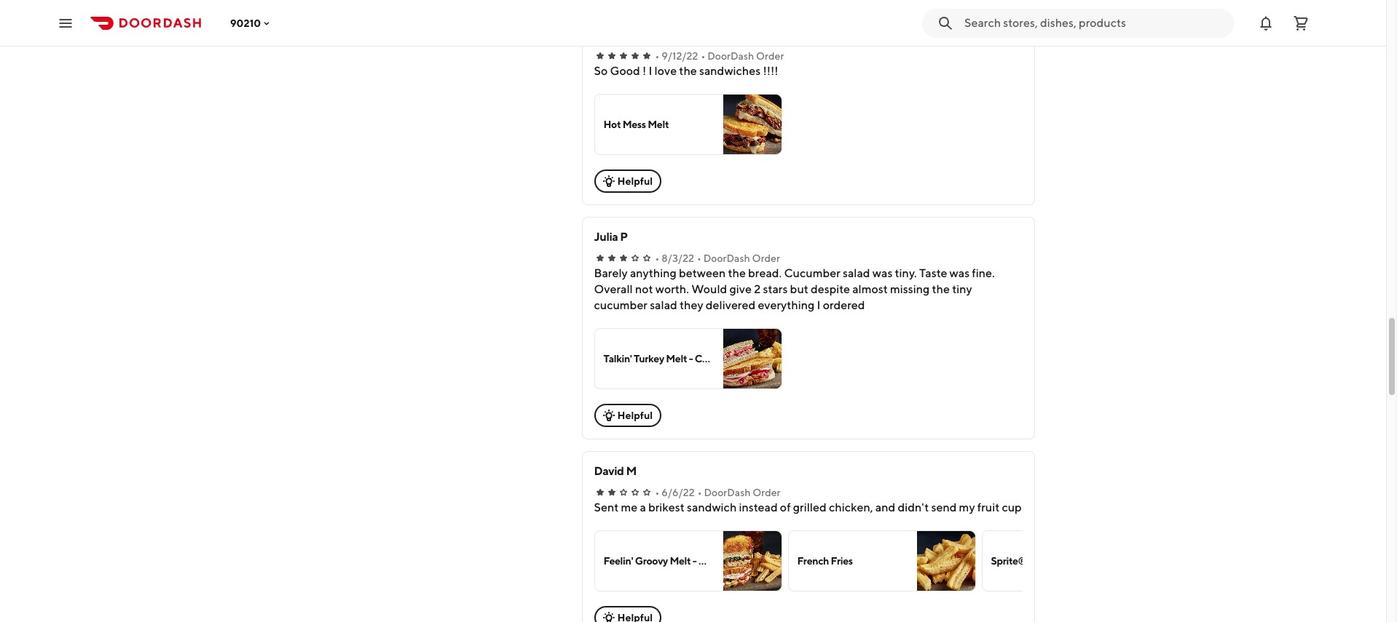 Task type: locate. For each thing, give the bounding box(es) containing it.
- for david m
[[693, 556, 697, 567]]

feelin' groovy melt - combo
[[604, 556, 732, 567]]

melt for david m
[[670, 556, 691, 567]]

fries
[[831, 556, 853, 567]]

french fries image
[[917, 532, 975, 592]]

melt inside button
[[670, 556, 691, 567]]

combo inside feelin' groovy melt - combo button
[[699, 556, 732, 567]]

1 helpful button from the top
[[594, 170, 662, 193]]

helpful button
[[594, 170, 662, 193], [594, 404, 662, 428]]

combo right turkey
[[695, 353, 728, 365]]

talkin' turkey melt - combo button
[[594, 329, 782, 390]]

open menu image
[[57, 14, 74, 32]]

helpful down mess
[[617, 176, 653, 187]]

- inside button
[[689, 353, 693, 365]]

- right groovy
[[693, 556, 697, 567]]

1 vertical spatial combo
[[699, 556, 732, 567]]

2 helpful from the top
[[617, 410, 653, 422]]

combo for julia p
[[695, 353, 728, 365]]

1 helpful from the top
[[617, 176, 653, 187]]

• 6/6/22 • doordash order
[[655, 487, 781, 499]]

doordash for david m
[[704, 487, 751, 499]]

2 vertical spatial melt
[[670, 556, 691, 567]]

1 vertical spatial helpful button
[[594, 404, 662, 428]]

0 vertical spatial helpful button
[[594, 170, 662, 193]]

0 vertical spatial combo
[[695, 353, 728, 365]]

6/6/22
[[662, 487, 695, 499]]

0 vertical spatial -
[[689, 353, 693, 365]]

1 vertical spatial helpful
[[617, 410, 653, 422]]

2 vertical spatial order
[[753, 487, 781, 499]]

melt right mess
[[648, 119, 669, 130]]

hot mess melt image
[[723, 95, 781, 154]]

helpful
[[617, 176, 653, 187], [617, 410, 653, 422]]

1 vertical spatial order
[[752, 253, 780, 264]]

doordash right 9/12/22
[[707, 50, 754, 62]]

hot
[[604, 119, 621, 130]]

julia
[[594, 230, 618, 244]]

helpful button up p
[[594, 170, 662, 193]]

helpful for turkey
[[617, 410, 653, 422]]

•
[[655, 50, 660, 62], [701, 50, 705, 62], [655, 253, 660, 264], [697, 253, 701, 264], [655, 487, 660, 499], [698, 487, 702, 499]]

melt for julia p
[[666, 353, 687, 365]]

90210 button
[[230, 17, 273, 29]]

feelin' groovy melt - combo image
[[723, 532, 781, 592]]

helpful up the m
[[617, 410, 653, 422]]

melt inside "button"
[[648, 119, 669, 130]]

french fries button
[[788, 531, 976, 592]]

doordash right 8/3/22
[[703, 253, 750, 264]]

melt inside button
[[666, 353, 687, 365]]

- for julia p
[[689, 353, 693, 365]]

david m
[[594, 465, 637, 479]]

order
[[756, 50, 784, 62], [752, 253, 780, 264], [753, 487, 781, 499]]

• 8/3/22 • doordash order
[[655, 253, 780, 264]]

combo for david m
[[699, 556, 732, 567]]

-
[[689, 353, 693, 365], [693, 556, 697, 567]]

1 vertical spatial melt
[[666, 353, 687, 365]]

• right 8/3/22
[[697, 253, 701, 264]]

french fries
[[797, 556, 853, 567]]

doordash right the "6/6/22"
[[704, 487, 751, 499]]

david
[[594, 465, 624, 479]]

sprite®
[[991, 556, 1027, 567]]

melt right turkey
[[666, 353, 687, 365]]

combo
[[695, 353, 728, 365], [699, 556, 732, 567]]

90210
[[230, 17, 261, 29]]

2 vertical spatial doordash
[[704, 487, 751, 499]]

combo right groovy
[[699, 556, 732, 567]]

0 vertical spatial order
[[756, 50, 784, 62]]

0 vertical spatial helpful
[[617, 176, 653, 187]]

0 vertical spatial melt
[[648, 119, 669, 130]]

melt
[[648, 119, 669, 130], [666, 353, 687, 365], [670, 556, 691, 567]]

melt right groovy
[[670, 556, 691, 567]]

order for m
[[753, 487, 781, 499]]

2 helpful button from the top
[[594, 404, 662, 428]]

combo inside talkin' turkey melt - combo button
[[695, 353, 728, 365]]

hot mess melt
[[604, 119, 669, 130]]

1 vertical spatial -
[[693, 556, 697, 567]]

turkey
[[634, 353, 664, 365]]

- inside button
[[693, 556, 697, 567]]

doordash
[[707, 50, 754, 62], [703, 253, 750, 264], [704, 487, 751, 499]]

- right turkey
[[689, 353, 693, 365]]

helpful button up the m
[[594, 404, 662, 428]]

1 vertical spatial doordash
[[703, 253, 750, 264]]



Task type: vqa. For each thing, say whether or not it's contained in the screenshot.
Grocery Icon
no



Task type: describe. For each thing, give the bounding box(es) containing it.
• 9/12/22 • doordash order
[[655, 50, 784, 62]]

9/12/22
[[662, 50, 698, 62]]

doordash for julia p
[[703, 253, 750, 264]]

groovy
[[635, 556, 668, 567]]

hot mess melt button
[[594, 94, 782, 155]]

feelin'
[[604, 556, 633, 567]]

• right 9/12/22
[[701, 50, 705, 62]]

sprite® button
[[982, 531, 1170, 592]]

p
[[620, 230, 628, 244]]

8/3/22
[[662, 253, 694, 264]]

helpful for mess
[[617, 176, 653, 187]]

• right the "6/6/22"
[[698, 487, 702, 499]]

helpful button for turkey
[[594, 404, 662, 428]]

helpful button for mess
[[594, 170, 662, 193]]

m
[[626, 465, 637, 479]]

notification bell image
[[1257, 14, 1275, 32]]

• left 8/3/22
[[655, 253, 660, 264]]

0 items, open order cart image
[[1292, 14, 1310, 32]]

• left 9/12/22
[[655, 50, 660, 62]]

julia p
[[594, 230, 628, 244]]

order for p
[[752, 253, 780, 264]]

french
[[797, 556, 829, 567]]

talkin' turkey melt - combo
[[604, 353, 728, 365]]

• left the "6/6/22"
[[655, 487, 660, 499]]

Store search: begin typing to search for stores available on DoorDash text field
[[965, 15, 1225, 31]]

talkin'
[[604, 353, 632, 365]]

0 vertical spatial doordash
[[707, 50, 754, 62]]

talkin' turkey melt - combo image
[[723, 329, 781, 389]]

mess
[[623, 119, 646, 130]]

feelin' groovy melt - combo button
[[594, 531, 782, 592]]



